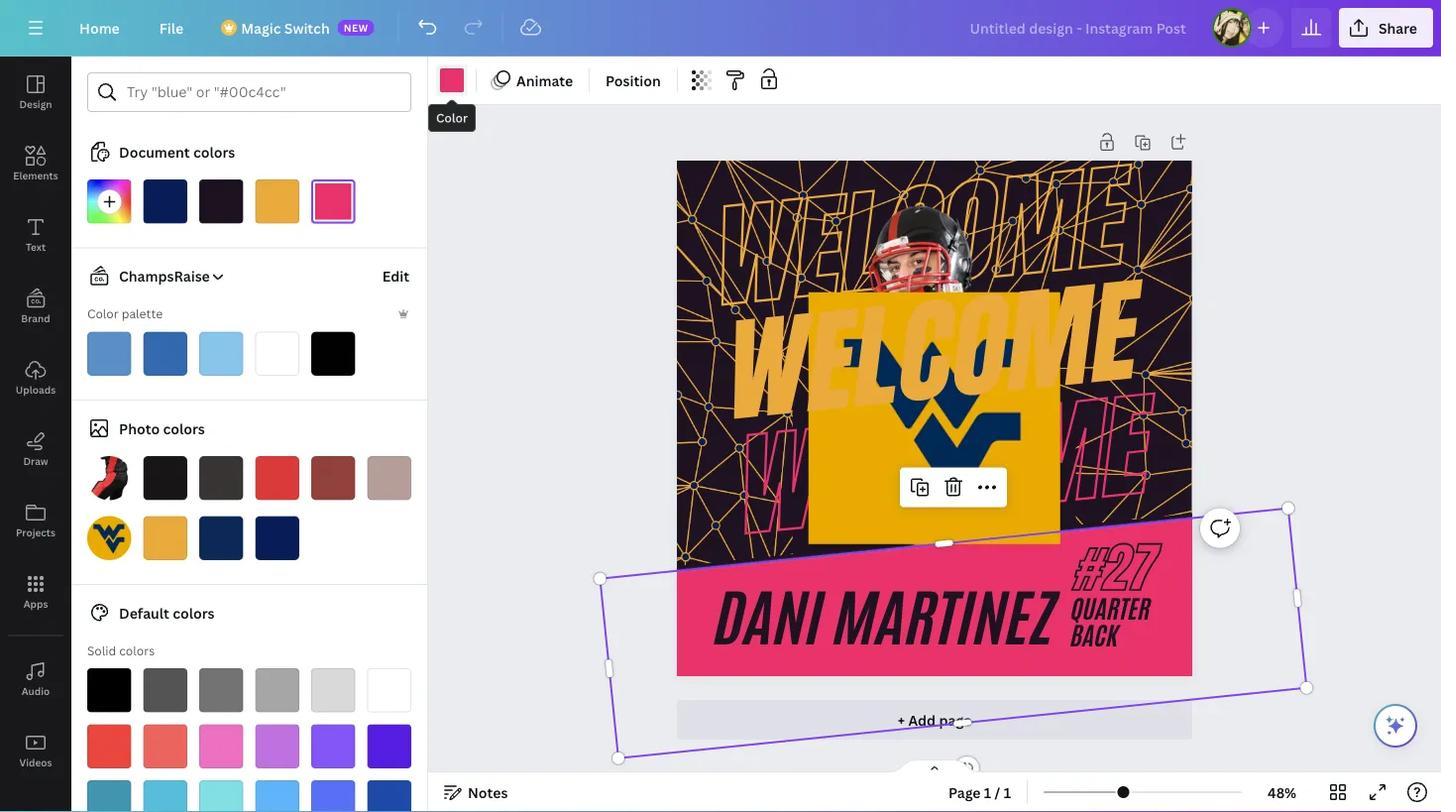 Task type: vqa. For each thing, say whether or not it's contained in the screenshot.
"for canva for education users, this option is ticked on by default. for teachers, you can untick this option as needed. however for students, you can't untick this option."
no



Task type: locate. For each thing, give the bounding box(es) containing it.
color for color
[[436, 110, 468, 126]]

/
[[995, 783, 1001, 802]]

dark gray #545454 image
[[143, 668, 187, 712], [143, 668, 187, 712]]

#fd0069 image
[[440, 68, 464, 92], [440, 68, 464, 92], [311, 179, 355, 224], [311, 179, 355, 224]]

colors right photo
[[163, 419, 205, 438]]

1 vertical spatial #f5a700 image
[[143, 516, 187, 560]]

edit button
[[380, 256, 411, 296]]

white #ffffff image
[[367, 668, 411, 712], [367, 668, 411, 712]]

black #000000 image
[[87, 668, 131, 712], [87, 668, 131, 712]]

martinez
[[836, 575, 1057, 664]]

#181616 image
[[143, 456, 187, 500]]

1 horizontal spatial #f5a700 image
[[255, 179, 299, 224]]

welcome
[[709, 134, 1138, 342], [721, 249, 1149, 456], [732, 363, 1161, 571]]

0 vertical spatial #f5a700 image
[[255, 179, 299, 224]]

colors
[[193, 142, 235, 161], [163, 419, 205, 438], [173, 603, 215, 622], [119, 642, 155, 658]]

1 left /
[[984, 783, 992, 802]]

aqua blue #0cc0df image
[[143, 780, 187, 812], [143, 780, 187, 812]]

share
[[1379, 18, 1418, 37]]

notes
[[468, 783, 508, 802]]

elements
[[13, 169, 58, 182]]

1 right /
[[1004, 783, 1011, 802]]

#75c6ef image
[[199, 332, 243, 376], [199, 332, 243, 376]]

abstract lines background  geometric technology image
[[668, 89, 1202, 623]]

videos
[[19, 756, 52, 769]]

0 horizontal spatial color
[[87, 305, 119, 322]]

magenta #cb6ce6 image
[[255, 724, 299, 768], [255, 724, 299, 768]]

turquoise blue #5ce1e6 image
[[199, 780, 243, 812], [199, 780, 243, 812]]

switch
[[284, 18, 330, 37]]

0 horizontal spatial #f5a700 image
[[143, 516, 187, 560]]

default colors
[[119, 603, 215, 622]]

light blue #38b6ff image
[[255, 780, 299, 812]]

color palette
[[87, 305, 163, 322]]

colors right default
[[173, 603, 215, 622]]

animate button
[[485, 64, 581, 96]]

#1f1122 image
[[199, 179, 243, 224], [199, 179, 243, 224]]

1 horizontal spatial 1
[[1004, 783, 1011, 802]]

48% button
[[1250, 776, 1315, 808]]

page 1 / 1
[[949, 783, 1011, 802]]

violet #5e17eb image
[[367, 724, 411, 768], [367, 724, 411, 768]]

design button
[[0, 57, 71, 128]]

color for color palette
[[87, 305, 119, 322]]

colors right solid
[[119, 642, 155, 658]]

cobalt blue #004aad image
[[367, 780, 411, 812]]

#010101 image
[[311, 332, 355, 376], [311, 332, 355, 376]]

coral red #ff5757 image
[[143, 724, 187, 768], [143, 724, 187, 768]]

photo
[[119, 419, 160, 438]]

light gray #d9d9d9 image
[[311, 668, 355, 712], [311, 668, 355, 712]]

dani
[[716, 575, 825, 664]]

1
[[984, 783, 992, 802], [1004, 783, 1011, 802]]

solid colors
[[87, 642, 155, 658]]

0 horizontal spatial 1
[[984, 783, 992, 802]]

#012958 image
[[199, 516, 243, 560]]

text button
[[0, 199, 71, 271]]

new
[[344, 21, 369, 34]]

pink #ff66c4 image
[[199, 724, 243, 768], [199, 724, 243, 768]]

champsraise
[[119, 267, 210, 286]]

color
[[436, 110, 468, 126], [87, 305, 119, 322]]

gray #737373 image
[[199, 668, 243, 712]]

cobalt blue #004aad image
[[367, 780, 411, 812]]

bright red #ff3131 image
[[87, 724, 131, 768], [87, 724, 131, 768]]

#f5a700 image
[[255, 179, 299, 224], [143, 516, 187, 560]]

add a new color image
[[87, 179, 131, 224], [87, 179, 131, 224]]

#ba9c98 image
[[367, 456, 411, 500]]

design
[[19, 97, 52, 111]]

text
[[26, 240, 46, 253]]

+ add page button
[[677, 700, 1193, 739]]

1 1 from the left
[[984, 783, 992, 802]]

brand
[[21, 311, 50, 325]]

0 horizontal spatial #f5a700 image
[[143, 516, 187, 560]]

uploads
[[16, 383, 56, 396]]

royal blue #5271ff image
[[311, 780, 355, 812]]

#f5a700 image
[[255, 179, 299, 224], [143, 516, 187, 560]]

add
[[909, 710, 936, 729]]

0 vertical spatial color
[[436, 110, 468, 126]]

1 vertical spatial #f5a700 image
[[143, 516, 187, 560]]

#166bb5 image
[[143, 332, 187, 376], [143, 332, 187, 376]]

#9d3a39 image
[[311, 456, 355, 500], [311, 456, 355, 500]]

edit
[[382, 267, 410, 286]]

#ffffff image
[[255, 332, 299, 376]]

#393535 image
[[199, 456, 243, 500]]

1 horizontal spatial #f5a700 image
[[255, 179, 299, 224]]

1 vertical spatial color
[[87, 305, 119, 322]]

brand button
[[0, 271, 71, 342]]

1 horizontal spatial color
[[436, 110, 468, 126]]

#ed212f image
[[255, 456, 299, 500], [255, 456, 299, 500]]

dani martinez
[[716, 575, 1057, 664]]

#4890cd image
[[87, 332, 131, 376]]

dark turquoise #0097b2 image
[[87, 780, 131, 812]]

#011d5b image
[[143, 179, 187, 224], [143, 179, 187, 224]]

document colors
[[119, 142, 235, 161]]

colors for default colors
[[173, 603, 215, 622]]

gray #737373 image
[[199, 668, 243, 712]]

notes button
[[436, 776, 516, 808]]

colors right document
[[193, 142, 235, 161]]

audio button
[[0, 644, 71, 715]]

home link
[[63, 8, 136, 48]]

magic
[[241, 18, 281, 37]]

audio
[[22, 684, 50, 698]]

light blue #38b6ff image
[[255, 780, 299, 812]]

#011d5b image
[[255, 516, 299, 560], [255, 516, 299, 560]]



Task type: describe. For each thing, give the bounding box(es) containing it.
solid
[[87, 642, 116, 658]]

animate
[[517, 71, 573, 90]]

apps button
[[0, 556, 71, 628]]

position button
[[598, 64, 669, 96]]

#ffffff image
[[255, 332, 299, 376]]

Design title text field
[[954, 8, 1205, 48]]

colors for solid colors
[[119, 642, 155, 658]]

elements button
[[0, 128, 71, 199]]

page
[[949, 783, 981, 802]]

apps
[[23, 597, 48, 610]]

colors for photo colors
[[163, 419, 205, 438]]

default
[[119, 603, 169, 622]]

#393535 image
[[199, 456, 243, 500]]

48%
[[1268, 783, 1297, 802]]

purple #8c52ff image
[[311, 724, 355, 768]]

back
[[1072, 618, 1120, 654]]

magic switch
[[241, 18, 330, 37]]

photo colors
[[119, 419, 205, 438]]

projects
[[16, 526, 56, 539]]

palette
[[122, 305, 163, 322]]

share button
[[1339, 8, 1434, 48]]

purple #8c52ff image
[[311, 724, 355, 768]]

royal blue #5271ff image
[[311, 780, 355, 812]]

videos button
[[0, 715, 71, 786]]

uploads button
[[0, 342, 71, 413]]

dark turquoise #0097b2 image
[[87, 780, 131, 812]]

draw button
[[0, 413, 71, 485]]

page
[[939, 710, 972, 729]]

gray #a6a6a6 image
[[255, 668, 299, 712]]

file button
[[144, 8, 199, 48]]

Try "blue" or "#00c4cc" search field
[[127, 73, 399, 111]]

canva assistant image
[[1384, 714, 1408, 738]]

quarter
[[1072, 591, 1152, 627]]

quarter back
[[1072, 591, 1152, 654]]

#181616 image
[[143, 456, 187, 500]]

draw
[[23, 454, 48, 468]]

+ add page
[[898, 710, 972, 729]]

home
[[79, 18, 120, 37]]

colors for document colors
[[193, 142, 235, 161]]

#4890cd image
[[87, 332, 131, 376]]

+
[[898, 710, 905, 729]]

#27
[[1076, 530, 1159, 608]]

#012958 image
[[199, 516, 243, 560]]

file
[[159, 18, 184, 37]]

gray #a6a6a6 image
[[255, 668, 299, 712]]

2 1 from the left
[[1004, 783, 1011, 802]]

show pages image
[[887, 759, 983, 774]]

document
[[119, 142, 190, 161]]

position
[[606, 71, 661, 90]]

side panel tab list
[[0, 57, 71, 786]]

#ba9c98 image
[[367, 456, 411, 500]]

champsraise button
[[79, 264, 226, 288]]

projects button
[[0, 485, 71, 556]]

main menu bar
[[0, 0, 1442, 57]]

0 vertical spatial #f5a700 image
[[255, 179, 299, 224]]



